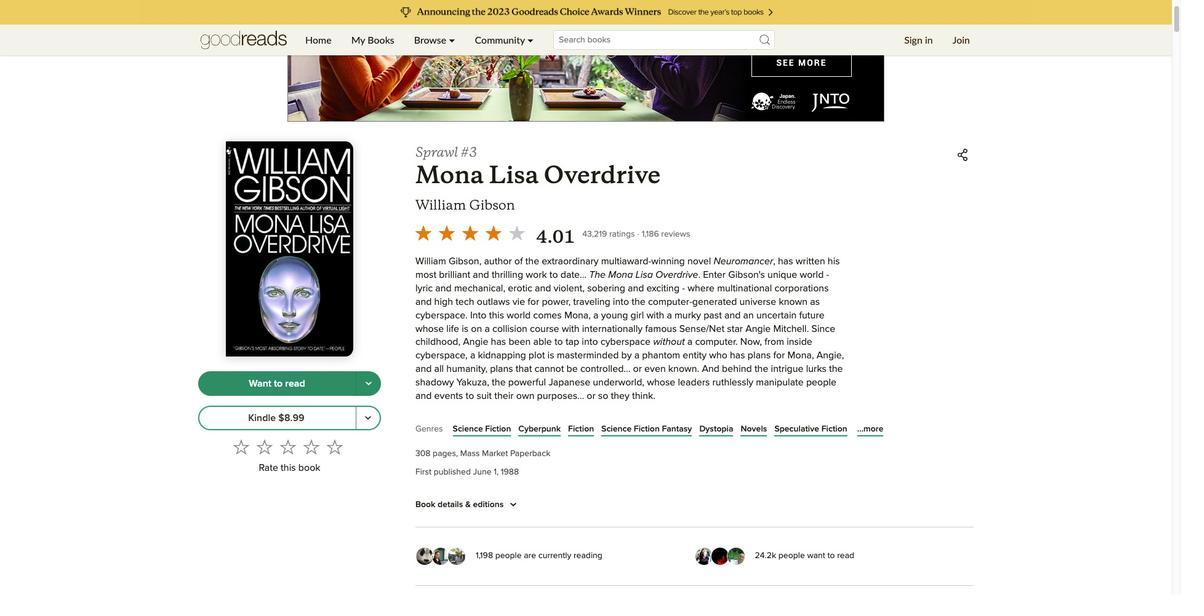 Task type: describe. For each thing, give the bounding box(es) containing it.
paperback
[[510, 450, 551, 459]]

and down the mona lisa overdrive
[[628, 284, 644, 294]]

science for science fiction fantasy
[[602, 425, 632, 434]]

all
[[434, 365, 444, 374]]

masterminded
[[557, 351, 619, 361]]

the
[[589, 270, 606, 280]]

my books
[[351, 34, 394, 46]]

william gibson
[[416, 197, 515, 214]]

gibson,
[[449, 257, 482, 267]]

my books link
[[341, 25, 404, 55]]

are
[[524, 553, 536, 561]]

first published june 1, 1988
[[416, 468, 519, 477]]

from
[[765, 338, 784, 348]]

whose inside the a computer. now, from inside cyberspace, a kidnapping plot is masterminded by a phantom entity who has plans for mona, angie, and all humanity, plans that cannot be controlled... or even known. and behind the intrigue lurks the shadowy yakuza, the powerful japanese underworld, whose leaders ruthlessly manipulate people and events to suit their own purposes... or so they think.
[[647, 378, 676, 388]]

and up "high" on the left
[[435, 284, 452, 294]]

known
[[779, 297, 808, 307]]

1,186 reviews
[[642, 230, 690, 239]]

and down shadowy
[[416, 392, 432, 401]]

rate 3 out of 5 image
[[280, 440, 296, 456]]

behind
[[722, 365, 752, 374]]

violent,
[[554, 284, 585, 294]]

erotic
[[508, 284, 532, 294]]

has inside , has written his most brilliant and thrilling work to date...
[[778, 257, 793, 267]]

computer-
[[648, 297, 692, 307]]

cyberspace,
[[416, 351, 468, 361]]

star
[[727, 324, 743, 334]]

rate this book element
[[198, 436, 381, 478]]

vie
[[513, 297, 525, 307]]

traveling
[[573, 297, 611, 307]]

0 vertical spatial world
[[800, 270, 824, 280]]

they
[[611, 392, 630, 401]]

0 vertical spatial -
[[827, 270, 830, 280]]

rate 1 out of 5 image
[[233, 440, 249, 456]]

tech
[[456, 297, 474, 307]]

community
[[475, 34, 525, 46]]

generated
[[692, 297, 737, 307]]

genres
[[416, 425, 443, 434]]

browse
[[414, 34, 446, 46]]

novel
[[688, 257, 711, 267]]

pages,
[[433, 450, 458, 459]]

science for science fiction
[[453, 425, 483, 434]]

1 horizontal spatial into
[[613, 297, 629, 307]]

want
[[249, 379, 271, 389]]

a down computer-
[[667, 311, 672, 321]]

average rating of 4.01 stars. figure
[[412, 222, 583, 249]]

power,
[[542, 297, 571, 307]]

1,
[[494, 468, 499, 477]]

so
[[598, 392, 609, 401]]

read inside button
[[285, 379, 305, 389]]

comes
[[533, 311, 562, 321]]

fiction for speculative fiction
[[822, 425, 848, 434]]

neuromancer
[[714, 257, 773, 267]]

even
[[645, 365, 666, 374]]

0 horizontal spatial -
[[682, 284, 685, 294]]

outlaws
[[477, 297, 510, 307]]

fiction for science fiction
[[485, 425, 511, 434]]

and down lyric
[[416, 297, 432, 307]]

. enter
[[698, 270, 726, 280]]

0 horizontal spatial plans
[[490, 365, 513, 374]]

lyric
[[416, 284, 433, 294]]

0 horizontal spatial world
[[507, 311, 531, 321]]

fiction link
[[568, 424, 594, 436]]

308
[[416, 450, 431, 459]]

rate 4 out of 5 image
[[303, 440, 319, 456]]

known. and
[[669, 365, 720, 374]]

details
[[438, 501, 463, 510]]

speculative fiction link
[[775, 424, 848, 436]]

43,219
[[583, 230, 607, 239]]

sprawl
[[416, 144, 458, 161]]

speculative fiction
[[775, 425, 848, 434]]

0 horizontal spatial into
[[582, 338, 598, 348]]

to inside . enter gibson's unique world - lyric and mechanical, erotic and violent, sobering and exciting - where multinational corporations and high tech outlaws vie for power, traveling into the computer-generated universe known as cyberspace. into this world comes mona, a young girl with a murky past and an uncertain future whose life is on a collision course with internationally famous sense/net star angie mitchell. since childhood, angie has been able to tap into cyberspace
[[555, 338, 563, 348]]

gibson's
[[728, 270, 765, 280]]

1 horizontal spatial with
[[647, 311, 664, 321]]

has inside the a computer. now, from inside cyberspace, a kidnapping plot is masterminded by a phantom entity who has plans for mona, angie, and all humanity, plans that cannot be controlled... or even known. and behind the intrigue lurks the shadowy yakuza, the powerful japanese underworld, whose leaders ruthlessly manipulate people and events to suit their own purposes... or so they think.
[[730, 351, 745, 361]]

home image
[[201, 25, 287, 55]]

rate
[[259, 464, 278, 474]]

most
[[416, 270, 437, 280]]

by
[[621, 351, 632, 361]]

1,198
[[476, 553, 493, 561]]

his
[[828, 257, 840, 267]]

kidnapping
[[478, 351, 526, 361]]

famous
[[645, 324, 677, 334]]

kindle $8.99
[[248, 414, 305, 423]]

lisa inside sprawl #3 mona lisa overdrive
[[489, 160, 539, 190]]

entity
[[683, 351, 707, 361]]

0 horizontal spatial angie
[[463, 338, 488, 348]]

community ▾
[[475, 34, 534, 46]]

book details & editions button
[[416, 498, 521, 513]]

1,186
[[642, 230, 659, 239]]

2 fiction from the left
[[568, 425, 594, 434]]

and up star
[[725, 311, 741, 321]]

yakuza,
[[457, 378, 489, 388]]

24.2k
[[755, 553, 776, 561]]

dystopia link
[[700, 424, 734, 436]]

in
[[925, 34, 933, 46]]

published
[[434, 468, 471, 477]]

$8.99
[[278, 414, 305, 423]]

a down the traveling
[[594, 311, 599, 321]]

people for 24.2k people want to read
[[779, 553, 805, 561]]

past
[[704, 311, 722, 321]]

market
[[482, 450, 508, 459]]

a right on
[[485, 324, 490, 334]]

a up humanity,
[[470, 351, 476, 361]]

the inside . enter gibson's unique world - lyric and mechanical, erotic and violent, sobering and exciting - where multinational corporations and high tech outlaws vie for power, traveling into the computer-generated universe known as cyberspace. into this world comes mona, a young girl with a murky past and an uncertain future whose life is on a collision course with internationally famous sense/net star angie mitchell. since childhood, angie has been able to tap into cyberspace
[[632, 297, 646, 307]]

,
[[773, 257, 776, 267]]

reviews
[[661, 230, 690, 239]]

winning
[[652, 257, 685, 267]]

written
[[796, 257, 825, 267]]

book
[[298, 464, 320, 474]]

to inside button
[[274, 379, 283, 389]]

leaders
[[678, 378, 710, 388]]

people inside the a computer. now, from inside cyberspace, a kidnapping plot is masterminded by a phantom entity who has plans for mona, angie, and all humanity, plans that cannot be controlled... or even known. and behind the intrigue lurks the shadowy yakuza, the powerful japanese underworld, whose leaders ruthlessly manipulate people and events to suit their own purposes... or so they think.
[[806, 378, 837, 388]]

rate 2 out of 5 image
[[256, 440, 272, 456]]

43,219 ratings and 1,186 reviews figure
[[583, 227, 690, 241]]

▾ for community ▾
[[528, 34, 534, 46]]

rate this book
[[259, 464, 320, 474]]

author
[[484, 257, 512, 267]]

1988
[[501, 468, 519, 477]]

angie,
[[817, 351, 844, 361]]

mass
[[460, 450, 480, 459]]

cannot
[[535, 365, 564, 374]]



Task type: vqa. For each thing, say whether or not it's contained in the screenshot.
avg at the left bottom of the page
no



Task type: locate. For each thing, give the bounding box(es) containing it.
this inside . enter gibson's unique world - lyric and mechanical, erotic and violent, sobering and exciting - where multinational corporations and high tech outlaws vie for power, traveling into the computer-generated universe known as cyberspace. into this world comes mona, a young girl with a murky past and an uncertain future whose life is on a collision course with internationally famous sense/net star angie mitchell. since childhood, angie has been able to tap into cyberspace
[[489, 311, 504, 321]]

1 science from the left
[[453, 425, 483, 434]]

fiction up market
[[485, 425, 511, 434]]

ratings
[[609, 230, 635, 239]]

browse ▾
[[414, 34, 455, 46]]

into up young
[[613, 297, 629, 307]]

future
[[799, 311, 825, 321]]

rating 0 out of 5 group
[[229, 436, 346, 459]]

of
[[515, 257, 523, 267]]

for down from
[[774, 351, 785, 361]]

1 vertical spatial whose
[[647, 378, 676, 388]]

, has written his most brilliant and thrilling work to date...
[[416, 257, 840, 280]]

1 vertical spatial has
[[491, 338, 506, 348]]

▾ right the browse
[[449, 34, 455, 46]]

manipulate
[[756, 378, 804, 388]]

1 horizontal spatial science
[[602, 425, 632, 434]]

william gibson, author of the extraordinary multiaward-winning novel neuromancer
[[416, 257, 773, 267]]

1 vertical spatial lisa
[[636, 270, 653, 280]]

0 horizontal spatial mona
[[416, 160, 484, 190]]

plans down kidnapping at left bottom
[[490, 365, 513, 374]]

read up $8.99
[[285, 379, 305, 389]]

with up tap
[[562, 324, 580, 334]]

is inside . enter gibson's unique world - lyric and mechanical, erotic and violent, sobering and exciting - where multinational corporations and high tech outlaws vie for power, traveling into the computer-generated universe known as cyberspace. into this world comes mona, a young girl with a murky past and an uncertain future whose life is on a collision course with internationally famous sense/net star angie mitchell. since childhood, angie has been able to tap into cyberspace
[[462, 324, 469, 334]]

0 vertical spatial or
[[633, 365, 642, 374]]

1 horizontal spatial lisa
[[636, 270, 653, 280]]

0 horizontal spatial this
[[281, 464, 296, 474]]

2 vertical spatial has
[[730, 351, 745, 361]]

fiction left ...more button
[[822, 425, 848, 434]]

a right by
[[635, 351, 640, 361]]

1 horizontal spatial mona,
[[788, 351, 814, 361]]

home link
[[296, 25, 341, 55]]

1 horizontal spatial or
[[633, 365, 642, 374]]

0 vertical spatial plans
[[748, 351, 771, 361]]

who
[[709, 351, 728, 361]]

1 ▾ from the left
[[449, 34, 455, 46]]

0 horizontal spatial lisa
[[489, 160, 539, 190]]

william for william gibson
[[416, 197, 466, 214]]

join
[[953, 34, 970, 46]]

for right vie
[[528, 297, 540, 307]]

1 vertical spatial is
[[548, 351, 555, 361]]

editions
[[473, 501, 504, 510]]

1 vertical spatial mona
[[608, 270, 633, 280]]

2 horizontal spatial has
[[778, 257, 793, 267]]

overdrive inside sprawl #3 mona lisa overdrive
[[544, 160, 661, 190]]

want
[[807, 553, 826, 561]]

has inside . enter gibson's unique world - lyric and mechanical, erotic and violent, sobering and exciting - where multinational corporations and high tech outlaws vie for power, traveling into the computer-generated universe known as cyberspace. into this world comes mona, a young girl with a murky past and an uncertain future whose life is on a collision course with internationally famous sense/net star angie mitchell. since childhood, angie has been able to tap into cyberspace
[[491, 338, 506, 348]]

top genres for this book element
[[416, 422, 974, 441]]

mona down multiaward-
[[608, 270, 633, 280]]

the up their at the bottom left of page
[[492, 378, 506, 388]]

3 fiction from the left
[[634, 425, 660, 434]]

william for william gibson, author of the extraordinary multiaward-winning novel neuromancer
[[416, 257, 446, 267]]

novels link
[[741, 424, 767, 436]]

fiction down purposes...
[[568, 425, 594, 434]]

fiction for science fiction fantasy
[[634, 425, 660, 434]]

for inside the a computer. now, from inside cyberspace, a kidnapping plot is masterminded by a phantom entity who has plans for mona, angie, and all humanity, plans that cannot be controlled... or even known. and behind the intrigue lurks the shadowy yakuza, the powerful japanese underworld, whose leaders ruthlessly manipulate people and events to suit their own purposes... or so they think.
[[774, 351, 785, 361]]

this right the rate
[[281, 464, 296, 474]]

1 vertical spatial into
[[582, 338, 598, 348]]

sobering
[[587, 284, 625, 294]]

been
[[509, 338, 531, 348]]

and up mechanical,
[[473, 270, 489, 280]]

science fiction fantasy
[[602, 425, 692, 434]]

reading
[[574, 553, 603, 561]]

1 vertical spatial or
[[587, 392, 596, 401]]

be
[[567, 365, 578, 374]]

is left on
[[462, 324, 469, 334]]

fiction left fantasy
[[634, 425, 660, 434]]

1 horizontal spatial read
[[837, 553, 855, 561]]

1 horizontal spatial plans
[[748, 351, 771, 361]]

0 vertical spatial with
[[647, 311, 664, 321]]

2 science from the left
[[602, 425, 632, 434]]

to
[[550, 270, 558, 280], [555, 338, 563, 348], [274, 379, 283, 389], [466, 392, 474, 401], [828, 553, 835, 561]]

mona, inside . enter gibson's unique world - lyric and mechanical, erotic and violent, sobering and exciting - where multinational corporations and high tech outlaws vie for power, traveling into the computer-generated universe known as cyberspace. into this world comes mona, a young girl with a murky past and an uncertain future whose life is on a collision course with internationally famous sense/net star angie mitchell. since childhood, angie has been able to tap into cyberspace
[[565, 311, 591, 321]]

-
[[827, 270, 830, 280], [682, 284, 685, 294]]

0 vertical spatial read
[[285, 379, 305, 389]]

0 horizontal spatial ▾
[[449, 34, 455, 46]]

has up behind
[[730, 351, 745, 361]]

0 horizontal spatial mona,
[[565, 311, 591, 321]]

events
[[434, 392, 463, 401]]

world down vie
[[507, 311, 531, 321]]

william inside william gibson link
[[416, 197, 466, 214]]

2 horizontal spatial people
[[806, 378, 837, 388]]

william up rating 4.01 out of 5 image
[[416, 197, 466, 214]]

underworld,
[[593, 378, 645, 388]]

mona
[[416, 160, 484, 190], [608, 270, 633, 280]]

world down written
[[800, 270, 824, 280]]

0 vertical spatial mona
[[416, 160, 484, 190]]

0 vertical spatial whose
[[416, 324, 444, 334]]

book title: mona lisa overdrive element
[[416, 160, 661, 190]]

1 horizontal spatial for
[[774, 351, 785, 361]]

the right of
[[526, 257, 539, 267]]

1 horizontal spatial mona
[[608, 270, 633, 280]]

0 vertical spatial william
[[416, 197, 466, 214]]

1 horizontal spatial whose
[[647, 378, 676, 388]]

kindle $8.99 link
[[198, 406, 356, 431]]

without
[[653, 338, 685, 348]]

24.2k people want to read
[[755, 553, 855, 561]]

0 vertical spatial mona,
[[565, 311, 591, 321]]

sense/net
[[680, 324, 725, 334]]

0 vertical spatial into
[[613, 297, 629, 307]]

home
[[305, 34, 332, 46]]

mona, inside the a computer. now, from inside cyberspace, a kidnapping plot is masterminded by a phantom entity who has plans for mona, angie, and all humanity, plans that cannot be controlled... or even known. and behind the intrigue lurks the shadowy yakuza, the powerful japanese underworld, whose leaders ruthlessly manipulate people and events to suit their own purposes... or so they think.
[[788, 351, 814, 361]]

1 horizontal spatial is
[[548, 351, 555, 361]]

want to read button
[[198, 372, 356, 397]]

collision
[[493, 324, 528, 334]]

phantom
[[642, 351, 680, 361]]

1 horizontal spatial people
[[779, 553, 805, 561]]

book details & editions
[[416, 501, 504, 510]]

mona, down the traveling
[[565, 311, 591, 321]]

the up girl
[[632, 297, 646, 307]]

0 horizontal spatial is
[[462, 324, 469, 334]]

#3
[[461, 144, 478, 161]]

people down lurks
[[806, 378, 837, 388]]

4 fiction from the left
[[822, 425, 848, 434]]

1 horizontal spatial angie
[[746, 324, 771, 334]]

or left so
[[587, 392, 596, 401]]

controlled...
[[581, 365, 631, 374]]

this
[[489, 311, 504, 321], [281, 464, 296, 474]]

is up cannot
[[548, 351, 555, 361]]

william gibson link
[[416, 197, 515, 214]]

1 fiction from the left
[[485, 425, 511, 434]]

0 horizontal spatial has
[[491, 338, 506, 348]]

the up manipulate at the bottom of page
[[755, 365, 769, 374]]

read right want
[[837, 553, 855, 561]]

rating 4.01 out of 5 image
[[412, 222, 529, 245]]

cyberspace. into
[[416, 311, 487, 321]]

1 vertical spatial william
[[416, 257, 446, 267]]

whose down even
[[647, 378, 676, 388]]

overdrive down winning
[[656, 270, 698, 280]]

rate 5 out of 5 image
[[327, 440, 343, 456]]

the mona lisa overdrive
[[589, 270, 698, 280]]

powerful
[[508, 378, 546, 388]]

0 horizontal spatial whose
[[416, 324, 444, 334]]

mona, down inside
[[788, 351, 814, 361]]

sign in link
[[895, 25, 943, 55]]

angie down "an"
[[746, 324, 771, 334]]

▾ for browse ▾
[[449, 34, 455, 46]]

people left "are"
[[495, 553, 522, 561]]

1 vertical spatial with
[[562, 324, 580, 334]]

think.
[[632, 392, 656, 401]]

lisa down multiaward-
[[636, 270, 653, 280]]

this down outlaws
[[489, 311, 504, 321]]

0 vertical spatial has
[[778, 257, 793, 267]]

unique
[[768, 270, 797, 280]]

0 vertical spatial angie
[[746, 324, 771, 334]]

0 horizontal spatial read
[[285, 379, 305, 389]]

2 william from the top
[[416, 257, 446, 267]]

and inside , has written his most brilliant and thrilling work to date...
[[473, 270, 489, 280]]

fantasy
[[662, 425, 692, 434]]

or
[[633, 365, 642, 374], [587, 392, 596, 401]]

science down they
[[602, 425, 632, 434]]

a up entity
[[688, 338, 693, 348]]

2 ▾ from the left
[[528, 34, 534, 46]]

plans down from
[[748, 351, 771, 361]]

is
[[462, 324, 469, 334], [548, 351, 555, 361]]

mona up william gibson
[[416, 160, 484, 190]]

1 vertical spatial read
[[837, 553, 855, 561]]

1 vertical spatial for
[[774, 351, 785, 361]]

1 vertical spatial angie
[[463, 338, 488, 348]]

angie down on
[[463, 338, 488, 348]]

is inside the a computer. now, from inside cyberspace, a kidnapping plot is masterminded by a phantom entity who has plans for mona, angie, and all humanity, plans that cannot be controlled... or even known. and behind the intrigue lurks the shadowy yakuza, the powerful japanese underworld, whose leaders ruthlessly manipulate people and events to suit their own purposes... or so they think.
[[548, 351, 555, 361]]

people left want
[[779, 553, 805, 561]]

the down "angie,"
[[829, 365, 843, 374]]

and
[[473, 270, 489, 280], [435, 284, 452, 294], [535, 284, 551, 294], [628, 284, 644, 294], [416, 297, 432, 307], [725, 311, 741, 321], [416, 365, 432, 374], [416, 392, 432, 401]]

read
[[285, 379, 305, 389], [837, 553, 855, 561]]

to inside the a computer. now, from inside cyberspace, a kidnapping plot is masterminded by a phantom entity who has plans for mona, angie, and all humanity, plans that cannot be controlled... or even known. and behind the intrigue lurks the shadowy yakuza, the powerful japanese underworld, whose leaders ruthlessly manipulate people and events to suit their own purposes... or so they think.
[[466, 392, 474, 401]]

with up "famous"
[[647, 311, 664, 321]]

that
[[516, 365, 532, 374]]

high
[[434, 297, 453, 307]]

1 william from the top
[[416, 197, 466, 214]]

1 horizontal spatial -
[[827, 270, 830, 280]]

▾
[[449, 34, 455, 46], [528, 34, 534, 46]]

1 vertical spatial this
[[281, 464, 296, 474]]

sign in
[[904, 34, 933, 46]]

and left all
[[416, 365, 432, 374]]

lisa
[[489, 160, 539, 190], [636, 270, 653, 280]]

0 horizontal spatial with
[[562, 324, 580, 334]]

0 vertical spatial this
[[489, 311, 504, 321]]

has up kidnapping at left bottom
[[491, 338, 506, 348]]

inside
[[787, 338, 813, 348]]

0 vertical spatial overdrive
[[544, 160, 661, 190]]

a
[[594, 311, 599, 321], [667, 311, 672, 321], [485, 324, 490, 334], [688, 338, 693, 348], [470, 351, 476, 361], [635, 351, 640, 361]]

Search by book title or ISBN text field
[[554, 30, 775, 50]]

william
[[416, 197, 466, 214], [416, 257, 446, 267]]

has
[[778, 257, 793, 267], [491, 338, 506, 348], [730, 351, 745, 361]]

1 vertical spatial plans
[[490, 365, 513, 374]]

overdrive up 43,219 ratings
[[544, 160, 661, 190]]

life
[[447, 324, 459, 334]]

0 vertical spatial for
[[528, 297, 540, 307]]

into up the masterminded
[[582, 338, 598, 348]]

or left even
[[633, 365, 642, 374]]

has right ,
[[778, 257, 793, 267]]

0 horizontal spatial for
[[528, 297, 540, 307]]

advertisement region
[[288, 0, 885, 122]]

0 vertical spatial lisa
[[489, 160, 539, 190]]

uncertain
[[757, 311, 797, 321]]

science fiction link
[[453, 424, 511, 436]]

1 horizontal spatial world
[[800, 270, 824, 280]]

and down work on the left top of the page
[[535, 284, 551, 294]]

extraordinary
[[542, 257, 599, 267]]

1 vertical spatial world
[[507, 311, 531, 321]]

None search field
[[544, 30, 785, 50]]

▾ right community
[[528, 34, 534, 46]]

1 vertical spatial overdrive
[[656, 270, 698, 280]]

whose
[[416, 324, 444, 334], [647, 378, 676, 388]]

able
[[534, 338, 552, 348]]

1 horizontal spatial this
[[489, 311, 504, 321]]

work
[[526, 270, 547, 280]]

mechanical,
[[454, 284, 506, 294]]

plot
[[529, 351, 545, 361]]

lisa up gibson
[[489, 160, 539, 190]]

mona inside sprawl #3 mona lisa overdrive
[[416, 160, 484, 190]]

for inside . enter gibson's unique world - lyric and mechanical, erotic and violent, sobering and exciting - where multinational corporations and high tech outlaws vie for power, traveling into the computer-generated universe known as cyberspace. into this world comes mona, a young girl with a murky past and an uncertain future whose life is on a collision course with internationally famous sense/net star angie mitchell. since childhood, angie has been able to tap into cyberspace
[[528, 297, 540, 307]]

whose inside . enter gibson's unique world - lyric and mechanical, erotic and violent, sobering and exciting - where multinational corporations and high tech outlaws vie for power, traveling into the computer-generated universe known as cyberspace. into this world comes mona, a young girl with a murky past and an uncertain future whose life is on a collision course with internationally famous sense/net star angie mitchell. since childhood, angie has been able to tap into cyberspace
[[416, 324, 444, 334]]

1 vertical spatial -
[[682, 284, 685, 294]]

brilliant
[[439, 270, 470, 280]]

discover the winners for the best books of the year in the 2023 goodreads choice awards image
[[138, 0, 1034, 25]]

world
[[800, 270, 824, 280], [507, 311, 531, 321]]

1 horizontal spatial has
[[730, 351, 745, 361]]

multinational
[[717, 284, 772, 294]]

0 horizontal spatial or
[[587, 392, 596, 401]]

where
[[688, 284, 715, 294]]

sprawl #3 mona lisa overdrive
[[416, 144, 661, 190]]

intrigue
[[771, 365, 804, 374]]

speculative
[[775, 425, 820, 434]]

0 horizontal spatial people
[[495, 553, 522, 561]]

whose up childhood,
[[416, 324, 444, 334]]

- left where
[[682, 284, 685, 294]]

the
[[526, 257, 539, 267], [632, 297, 646, 307], [755, 365, 769, 374], [829, 365, 843, 374], [492, 378, 506, 388]]

1 horizontal spatial ▾
[[528, 34, 534, 46]]

- down his
[[827, 270, 830, 280]]

william up most
[[416, 257, 446, 267]]

people for 1,198 people are currently reading
[[495, 553, 522, 561]]

0 vertical spatial is
[[462, 324, 469, 334]]

science up mass
[[453, 425, 483, 434]]

gibson
[[469, 197, 515, 214]]

0 horizontal spatial science
[[453, 425, 483, 434]]

to inside , has written his most brilliant and thrilling work to date...
[[550, 270, 558, 280]]

1 vertical spatial mona,
[[788, 351, 814, 361]]



